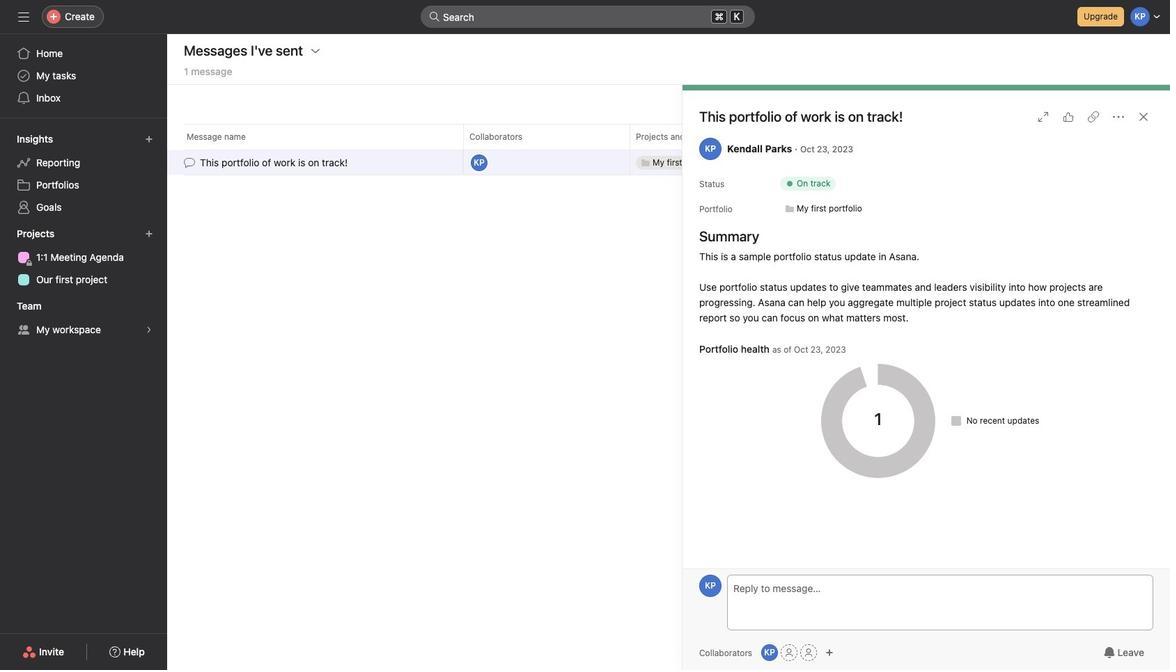 Task type: vqa. For each thing, say whether or not it's contained in the screenshot.
Task
no



Task type: locate. For each thing, give the bounding box(es) containing it.
projects element
[[0, 222, 167, 294]]

see details, my workspace image
[[145, 326, 153, 334]]

open user profile image
[[700, 576, 722, 598]]

actions image
[[310, 45, 321, 56]]

0 horizontal spatial add or remove collaborators image
[[762, 645, 778, 662]]

conversation name for this portfolio of work is on track! cell
[[167, 150, 463, 176]]

hide sidebar image
[[18, 11, 29, 22]]

teams element
[[0, 294, 167, 344]]

full screen image
[[1038, 111, 1049, 123]]

prominent image
[[429, 11, 440, 22]]

tree grid
[[167, 149, 848, 177]]

row
[[167, 124, 848, 150], [167, 149, 848, 177], [184, 149, 831, 151]]

0 likes. click to like this task image
[[1063, 111, 1074, 123]]

None field
[[421, 6, 755, 28]]

add or remove collaborators image
[[762, 645, 778, 662], [826, 649, 834, 658]]

1 horizontal spatial add or remove collaborators image
[[826, 649, 834, 658]]

cell
[[630, 150, 797, 176]]

1 column header from the left
[[184, 124, 468, 150]]

column header
[[184, 124, 468, 150], [463, 124, 634, 150]]



Task type: describe. For each thing, give the bounding box(es) containing it.
copy link image
[[1088, 111, 1100, 123]]

insights element
[[0, 127, 167, 222]]

global element
[[0, 34, 167, 118]]

new project or portfolio image
[[145, 230, 153, 238]]

2 column header from the left
[[463, 124, 634, 150]]

more actions image
[[1113, 111, 1125, 123]]

Search tasks, projects, and more text field
[[421, 6, 755, 28]]

new insights image
[[145, 135, 153, 144]]

close this status update image
[[1139, 111, 1150, 123]]



